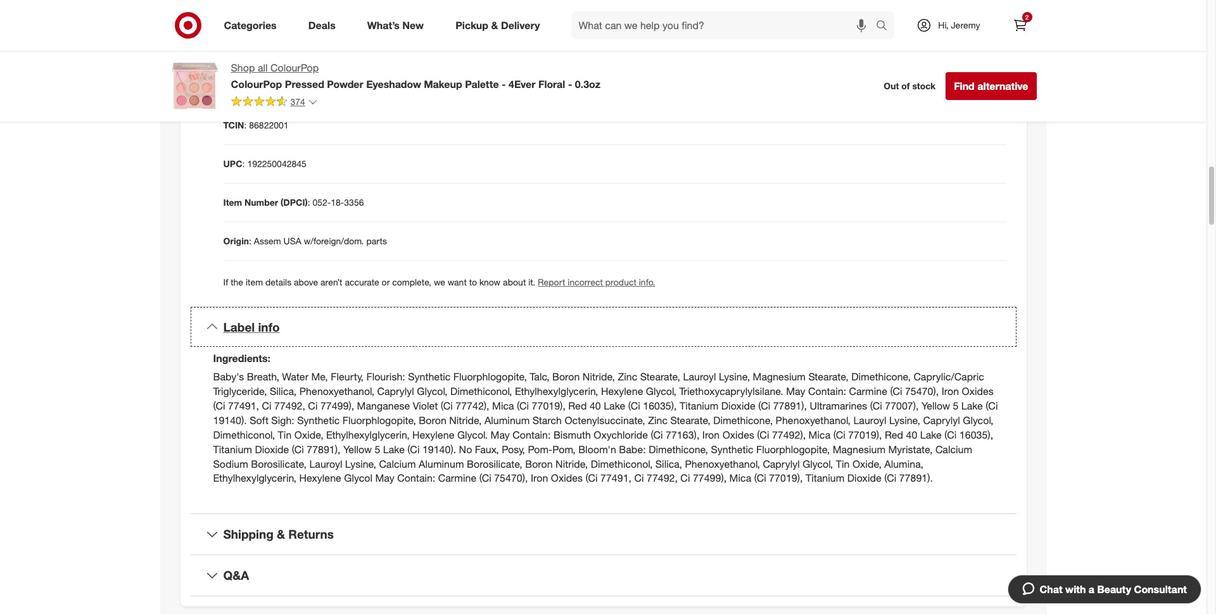 Task type: vqa. For each thing, say whether or not it's contained in the screenshot.
the & within the shipping & returns dropdown button
yes



Task type: describe. For each thing, give the bounding box(es) containing it.
find alternative
[[954, 80, 1028, 92]]

features:
[[223, 81, 262, 92]]

know
[[479, 277, 501, 287]]

lake down caprylic/capric at right
[[961, 400, 983, 412]]

ingredients:
[[213, 352, 270, 365]]

it.
[[528, 277, 535, 287]]

& for pickup
[[491, 19, 498, 31]]

beauty inside 'chat with a beauty consultant' button
[[1097, 583, 1131, 596]]

makeup
[[424, 78, 462, 90]]

1 horizontal spatial hexylene
[[412, 429, 454, 441]]

1 horizontal spatial 77019),
[[769, 472, 803, 485]]

1 horizontal spatial lysine,
[[719, 371, 750, 384]]

label info
[[223, 320, 280, 334]]

no
[[459, 443, 472, 456]]

2 vertical spatial nitride,
[[556, 458, 588, 470]]

octenylsuccinate,
[[565, 414, 645, 427]]

q&a
[[223, 568, 249, 583]]

1 horizontal spatial contain:
[[513, 429, 551, 441]]

a
[[1089, 583, 1095, 596]]

delivery
[[501, 19, 540, 31]]

0 vertical spatial dimethicone,
[[851, 371, 911, 384]]

2 horizontal spatial ethylhexylglycerin,
[[515, 385, 598, 398]]

0 vertical spatial carmine
[[849, 385, 887, 398]]

sodium
[[213, 458, 248, 470]]

2 vertical spatial caprylyl
[[763, 458, 800, 470]]

2 vertical spatial oxides
[[551, 472, 583, 485]]

0 vertical spatial 5
[[953, 400, 959, 412]]

baby's
[[213, 371, 244, 384]]

2 vertical spatial phenoxyethanol,
[[685, 458, 760, 470]]

report incorrect product info. button
[[538, 276, 655, 289]]

1 horizontal spatial dimethiconol,
[[450, 385, 512, 398]]

77492),
[[772, 429, 806, 441]]

product
[[605, 277, 636, 287]]

categories link
[[213, 11, 292, 39]]

4ever
[[509, 78, 536, 90]]

soft
[[250, 414, 269, 427]]

0 vertical spatial magnesium
[[753, 371, 806, 384]]

complete,
[[392, 277, 431, 287]]

item
[[223, 197, 242, 207]]

0 horizontal spatial 77499),
[[320, 400, 354, 412]]

1 vertical spatial 77019),
[[848, 429, 882, 441]]

pickup
[[456, 19, 488, 31]]

2 horizontal spatial oxides
[[962, 385, 994, 398]]

1 vertical spatial 40
[[906, 429, 917, 441]]

fleurty,
[[331, 371, 364, 384]]

aren't
[[321, 277, 342, 287]]

categories
[[224, 19, 277, 31]]

1 vertical spatial lauroyl
[[853, 414, 886, 427]]

77742),
[[456, 400, 489, 412]]

1 vertical spatial dioxide
[[255, 443, 289, 456]]

if
[[223, 277, 228, 287]]

77007),
[[885, 400, 919, 412]]

0 vertical spatial zinc
[[618, 371, 637, 384]]

violet
[[413, 400, 438, 412]]

eyeshadow
[[366, 78, 421, 90]]

glycol, down 77492),
[[803, 458, 833, 470]]

purpose:
[[256, 42, 293, 53]]

1 horizontal spatial 77492,
[[647, 472, 678, 485]]

2 vertical spatial synthetic
[[711, 443, 754, 456]]

0 horizontal spatial phenoxyethanol,
[[299, 385, 374, 398]]

parts
[[366, 235, 387, 246]]

number
[[245, 197, 278, 207]]

2 vertical spatial titanium
[[806, 472, 845, 485]]

pressed
[[285, 78, 324, 90]]

0 vertical spatial mica
[[492, 400, 514, 412]]

1 horizontal spatial magnesium
[[833, 443, 886, 456]]

1 horizontal spatial 75470),
[[905, 385, 939, 398]]

1 horizontal spatial 19140).
[[422, 443, 456, 456]]

upc
[[223, 158, 242, 169]]

0 vertical spatial 19140).
[[213, 414, 247, 427]]

2
[[1025, 13, 1029, 21]]

powder
[[327, 78, 363, 90]]

1 horizontal spatial dimethicone,
[[713, 414, 773, 427]]

: left 052-
[[308, 197, 310, 207]]

chat with a beauty consultant button
[[1007, 575, 1202, 604]]

lake down manganese
[[383, 443, 405, 456]]

deals
[[308, 19, 336, 31]]

glycol, down caprylic/capric at right
[[963, 414, 993, 427]]

0 vertical spatial 77491,
[[228, 400, 259, 412]]

0 vertical spatial hexylene
[[601, 385, 643, 398]]

0 horizontal spatial calcium
[[379, 458, 416, 470]]

of
[[902, 81, 910, 91]]

3356
[[344, 197, 364, 207]]

(dpci)
[[281, 197, 308, 207]]

2 horizontal spatial contain:
[[808, 385, 846, 398]]

0 vertical spatial dioxide
[[721, 400, 755, 412]]

ci down me,
[[308, 400, 318, 412]]

info.
[[639, 277, 655, 287]]

0 horizontal spatial ethylhexylglycerin,
[[213, 472, 296, 485]]

0 horizontal spatial caprylyl
[[377, 385, 414, 398]]

374
[[290, 96, 305, 107]]

1 vertical spatial nitride,
[[449, 414, 482, 427]]

1 vertical spatial oxide,
[[853, 458, 882, 470]]

0 horizontal spatial 77492,
[[274, 400, 305, 412]]

0 vertical spatial may
[[786, 385, 805, 398]]

1 vertical spatial yellow
[[343, 443, 372, 456]]

0 vertical spatial nitride,
[[583, 371, 615, 384]]

density
[[366, 81, 395, 92]]

triethoxycaprylylsilane.
[[679, 385, 783, 398]]

shop
[[231, 61, 255, 74]]

1 vertical spatial colourpop
[[231, 78, 282, 90]]

tcin : 86822001
[[223, 119, 289, 130]]

report
[[538, 277, 565, 287]]

0 horizontal spatial beauty
[[223, 42, 253, 53]]

0 horizontal spatial 77891),
[[307, 443, 340, 456]]

incorrect
[[568, 277, 603, 287]]

18-
[[331, 197, 344, 207]]

1 horizontal spatial mica
[[729, 472, 751, 485]]

0 horizontal spatial red
[[568, 400, 587, 412]]

0 horizontal spatial 16035),
[[643, 400, 677, 412]]

0 horizontal spatial 77019),
[[532, 400, 566, 412]]

tcin
[[223, 119, 244, 130]]

2 horizontal spatial iron
[[942, 385, 959, 398]]

upc : 192250042845
[[223, 158, 306, 169]]

ultramarines
[[810, 400, 867, 412]]

pickup & delivery
[[456, 19, 540, 31]]

1 horizontal spatial fluorphlogopite,
[[453, 371, 527, 384]]

0 horizontal spatial 5
[[375, 443, 380, 456]]

2 vertical spatial fluorphlogopite,
[[756, 443, 830, 456]]

0 horizontal spatial oxide,
[[294, 429, 323, 441]]

info
[[258, 320, 280, 334]]

1 vertical spatial oxides
[[723, 429, 754, 441]]

what's
[[367, 19, 400, 31]]

item
[[246, 277, 263, 287]]

2 vertical spatial boron
[[525, 458, 553, 470]]

or
[[382, 277, 390, 287]]

86822001
[[249, 119, 289, 130]]

77891).
[[899, 472, 933, 485]]

bloom'n
[[578, 443, 616, 456]]

0 vertical spatial tin
[[278, 429, 292, 441]]

1 borosilicate, from the left
[[251, 458, 307, 470]]

0 horizontal spatial dimethicone,
[[649, 443, 708, 456]]

what's new
[[367, 19, 424, 31]]

1 horizontal spatial titanium
[[680, 400, 719, 412]]

alternative
[[978, 80, 1028, 92]]

0 horizontal spatial aluminum
[[419, 458, 464, 470]]

usa
[[284, 235, 301, 246]]

2 vertical spatial dimethiconol,
[[591, 458, 653, 470]]

1 horizontal spatial iron
[[702, 429, 720, 441]]

shop all colourpop colourpop pressed powder eyeshadow makeup palette - 4ever floral - 0.3oz
[[231, 61, 600, 90]]

returns
[[288, 527, 334, 542]]

1 vertical spatial may
[[491, 429, 510, 441]]

consultant
[[1134, 583, 1187, 596]]

1 vertical spatial synthetic
[[297, 414, 340, 427]]

1 horizontal spatial yellow
[[922, 400, 950, 412]]

1 horizontal spatial synthetic
[[408, 371, 451, 384]]

0 horizontal spatial contain:
[[397, 472, 435, 485]]

0 horizontal spatial lauroyl
[[309, 458, 342, 470]]

with
[[1065, 583, 1086, 596]]

1 vertical spatial boron
[[419, 414, 446, 427]]

1 horizontal spatial red
[[885, 429, 903, 441]]

palette
[[465, 78, 499, 90]]

0 vertical spatial calcium
[[936, 443, 972, 456]]

shipping & returns button
[[190, 515, 1016, 555]]

: for assem
[[249, 235, 251, 246]]

high
[[309, 81, 328, 92]]



Task type: locate. For each thing, give the bounding box(es) containing it.
2 vertical spatial dioxide
[[847, 472, 882, 485]]

lysine,
[[719, 371, 750, 384], [889, 414, 920, 427], [345, 458, 376, 470]]

ci up soft
[[262, 400, 271, 412]]

: left the assem
[[249, 235, 251, 246]]

0 vertical spatial 75470),
[[905, 385, 939, 398]]

0 horizontal spatial dioxide
[[255, 443, 289, 456]]

oxide, left alumina,
[[853, 458, 882, 470]]

0 horizontal spatial magnesium
[[753, 371, 806, 384]]

red up myristate,
[[885, 429, 903, 441]]

faux,
[[475, 443, 499, 456]]

caprylyl down flourish:
[[377, 385, 414, 398]]

77891),
[[773, 400, 807, 412], [307, 443, 340, 456]]

1 vertical spatial magnesium
[[833, 443, 886, 456]]

beauty purpose: brightening
[[223, 42, 341, 53]]

shipping
[[223, 527, 273, 542]]

0 horizontal spatial oxides
[[551, 472, 583, 485]]

accurate
[[345, 277, 379, 287]]

1 horizontal spatial 5
[[953, 400, 959, 412]]

2 vertical spatial iron
[[531, 472, 548, 485]]

iron down 'pom-'
[[531, 472, 548, 485]]

- left 0.3oz
[[568, 78, 572, 90]]

1 vertical spatial &
[[277, 527, 285, 542]]

fluorphlogopite, down 77492),
[[756, 443, 830, 456]]

the
[[231, 277, 243, 287]]

dioxide down sigh:
[[255, 443, 289, 456]]

1 vertical spatial 77491,
[[601, 472, 632, 485]]

oxychloride
[[594, 429, 648, 441]]

lake up 'octenylsuccinate,'
[[604, 400, 625, 412]]

glycol.
[[457, 429, 488, 441]]

1 vertical spatial calcium
[[379, 458, 416, 470]]

breath,
[[247, 371, 279, 384]]

: left 192250042845
[[242, 158, 245, 169]]

glycol,
[[417, 385, 448, 398], [646, 385, 677, 398], [963, 414, 993, 427], [803, 458, 833, 470]]

me,
[[311, 371, 328, 384]]

1 horizontal spatial 77891),
[[773, 400, 807, 412]]

pom,
[[553, 443, 576, 456]]

77019), down 77492),
[[769, 472, 803, 485]]

features: blendable, high pigment density
[[223, 81, 395, 92]]

red
[[568, 400, 587, 412], [885, 429, 903, 441]]

phenoxyethanol, down 77163),
[[685, 458, 760, 470]]

may
[[786, 385, 805, 398], [491, 429, 510, 441], [375, 472, 394, 485]]

zinc
[[618, 371, 637, 384], [648, 414, 668, 427]]

1 horizontal spatial silica,
[[655, 458, 682, 470]]

2 borosilicate, from the left
[[467, 458, 522, 470]]

0 horizontal spatial carmine
[[438, 472, 476, 485]]

find
[[954, 80, 975, 92]]

myristate,
[[888, 443, 933, 456]]

: left 86822001
[[244, 119, 247, 130]]

0 horizontal spatial yellow
[[343, 443, 372, 456]]

manganese
[[357, 400, 410, 412]]

75470), up 77007),
[[905, 385, 939, 398]]

dimethiconol, up 77742),
[[450, 385, 512, 398]]

2 horizontal spatial dimethicone,
[[851, 371, 911, 384]]

5
[[953, 400, 959, 412], [375, 443, 380, 456]]

2 vertical spatial hexylene
[[299, 472, 341, 485]]

want
[[448, 277, 467, 287]]

find alternative button
[[946, 72, 1037, 100]]

0.3oz
[[575, 78, 600, 90]]

1 horizontal spatial oxides
[[723, 429, 754, 441]]

0 horizontal spatial iron
[[531, 472, 548, 485]]

1 horizontal spatial carmine
[[849, 385, 887, 398]]

beauty right a at the bottom of page
[[1097, 583, 1131, 596]]

dioxide left '77891).' at the right of page
[[847, 472, 882, 485]]

0 vertical spatial red
[[568, 400, 587, 412]]

374 link
[[231, 96, 318, 110]]

0 horizontal spatial silica,
[[270, 385, 297, 398]]

contain: right glycol
[[397, 472, 435, 485]]

5 down caprylic/capric at right
[[953, 400, 959, 412]]

borosilicate,
[[251, 458, 307, 470], [467, 458, 522, 470]]

0 horizontal spatial &
[[277, 527, 285, 542]]

we
[[434, 277, 445, 287]]

77163),
[[666, 429, 699, 441]]

hexylene
[[601, 385, 643, 398], [412, 429, 454, 441], [299, 472, 341, 485]]

1 horizontal spatial 77499),
[[693, 472, 727, 485]]

jeremy
[[951, 20, 980, 30]]

yellow down caprylic/capric at right
[[922, 400, 950, 412]]

tin down sigh:
[[278, 429, 292, 441]]

lysine, up glycol
[[345, 458, 376, 470]]

phenoxyethanol, up 77492),
[[776, 414, 851, 427]]

dimethicone, down the triethoxycaprylylsilane.
[[713, 414, 773, 427]]

item number (dpci) : 052-18-3356
[[223, 197, 364, 207]]

what's new link
[[356, 11, 440, 39]]

:
[[244, 119, 247, 130], [242, 158, 245, 169], [308, 197, 310, 207], [249, 235, 251, 246]]

ingredients: baby's breath, water me, fleurty, flourish: synthetic fluorphlogopite, talc, boron nitride, zinc stearate, lauroyl lysine, magnesium stearate, dimethicone, caprylic/capric triglyceride, silica, phenoxyethanol, caprylyl glycol, dimethiconol, ethylhexylglycerin, hexylene glycol, triethoxycaprylylsilane. may contain: carmine (ci 75470), iron oxides (ci 77491, ci 77492, ci 77499), manganese violet (ci 77742), mica (ci 77019), red 40 lake (ci 16035), titanium dioxide (ci 77891), ultramarines (ci 77007), yellow 5 lake (ci 19140). soft sigh: synthetic fluorphlogopite, boron nitride, aluminum starch octenylsuccinate, zinc stearate, dimethicone, phenoxyethanol, lauroyl lysine, caprylyl glycol, dimethiconol, tin oxide, ethylhexylglycerin, hexylene glycol. may contain: bismuth oxychloride (ci 77163), iron oxides (ci 77492), mica (ci 77019), red 40 lake (ci 16035), titanium dioxide (ci 77891), yellow 5 lake (ci 19140). no faux, posy, pom-pom, bloom'n babe: dimethicone, synthetic fluorphlogopite, magnesium myristate, calcium sodium borosilicate, lauroyl lysine, calcium aluminum borosilicate, boron nitride, dimethiconol, silica, phenoxyethanol, caprylyl glycol, tin oxide, alumina, ethylhexylglycerin, hexylene glycol may contain: carmine (ci 75470), iron oxides (ci 77491, ci 77492, ci 77499), mica (ci 77019), titanium dioxide (ci 77891).
[[213, 352, 998, 485]]

192250042845
[[247, 158, 306, 169]]

0 vertical spatial silica,
[[270, 385, 297, 398]]

chat with a beauty consultant
[[1040, 583, 1187, 596]]

synthetic right sigh:
[[297, 414, 340, 427]]

1 horizontal spatial zinc
[[648, 414, 668, 427]]

77491, down triglyceride,
[[228, 400, 259, 412]]

blendable,
[[265, 81, 307, 92]]

: for 192250042845
[[242, 158, 245, 169]]

5 down manganese
[[375, 443, 380, 456]]

: for 86822001
[[244, 119, 247, 130]]

oxides down pom,
[[551, 472, 583, 485]]

2 horizontal spatial 77019),
[[848, 429, 882, 441]]

ethylhexylglycerin,
[[515, 385, 598, 398], [326, 429, 410, 441], [213, 472, 296, 485]]

& for shipping
[[277, 527, 285, 542]]

0 horizontal spatial fluorphlogopite,
[[343, 414, 416, 427]]

search button
[[871, 11, 901, 42]]

1 vertical spatial tin
[[836, 458, 850, 470]]

sigh:
[[271, 414, 294, 427]]

colourpop down all
[[231, 78, 282, 90]]

77499), down fleurty,
[[320, 400, 354, 412]]

brightening
[[296, 42, 341, 53]]

1 vertical spatial silica,
[[655, 458, 682, 470]]

glycol, up 77163),
[[646, 385, 677, 398]]

0 vertical spatial dimethiconol,
[[450, 385, 512, 398]]

& right pickup
[[491, 19, 498, 31]]

1 horizontal spatial oxide,
[[853, 458, 882, 470]]

to
[[469, 277, 477, 287]]

& inside shipping & returns dropdown button
[[277, 527, 285, 542]]

2 vertical spatial lysine,
[[345, 458, 376, 470]]

0 horizontal spatial zinc
[[618, 371, 637, 384]]

0 vertical spatial 77891),
[[773, 400, 807, 412]]

nitride, down 77742),
[[449, 414, 482, 427]]

2 vertical spatial 77019),
[[769, 472, 803, 485]]

aluminum up posy, at bottom
[[484, 414, 530, 427]]

caprylic/capric
[[914, 371, 984, 384]]

1 horizontal spatial phenoxyethanol,
[[685, 458, 760, 470]]

1 horizontal spatial 16035),
[[960, 429, 993, 441]]

contain:
[[808, 385, 846, 398], [513, 429, 551, 441], [397, 472, 435, 485]]

fluorphlogopite, down manganese
[[343, 414, 416, 427]]

What can we help you find? suggestions appear below search field
[[571, 11, 879, 39]]

77491, down babe:
[[601, 472, 632, 485]]

colourpop up pressed
[[270, 61, 319, 74]]

silica, down the water
[[270, 385, 297, 398]]

titanium up sodium
[[213, 443, 252, 456]]

nitride, up 'octenylsuccinate,'
[[583, 371, 615, 384]]

(ci
[[890, 385, 902, 398], [213, 400, 225, 412], [441, 400, 453, 412], [517, 400, 529, 412], [628, 400, 640, 412], [758, 400, 770, 412], [870, 400, 882, 412], [986, 400, 998, 412], [651, 429, 663, 441], [757, 429, 769, 441], [833, 429, 845, 441], [945, 429, 957, 441], [292, 443, 304, 456], [408, 443, 420, 456], [479, 472, 491, 485], [586, 472, 598, 485], [754, 472, 766, 485], [884, 472, 896, 485]]

boron down 'pom-'
[[525, 458, 553, 470]]

silica, down 77163),
[[655, 458, 682, 470]]

dimethicone, down 77163),
[[649, 443, 708, 456]]

borosilicate, down faux,
[[467, 458, 522, 470]]

iron right 77163),
[[702, 429, 720, 441]]

0 vertical spatial lauroyl
[[683, 371, 716, 384]]

77491,
[[228, 400, 259, 412], [601, 472, 632, 485]]

calcium right myristate,
[[936, 443, 972, 456]]

dimethiconol, down babe:
[[591, 458, 653, 470]]

shipping & returns
[[223, 527, 334, 542]]

2 - from the left
[[568, 78, 572, 90]]

hexylene up 'octenylsuccinate,'
[[601, 385, 643, 398]]

magnesium
[[753, 371, 806, 384], [833, 443, 886, 456]]

19140). left no
[[422, 443, 456, 456]]

2 horizontal spatial phenoxyethanol,
[[776, 414, 851, 427]]

1 horizontal spatial aluminum
[[484, 414, 530, 427]]

1 horizontal spatial tin
[[836, 458, 850, 470]]

19140). left soft
[[213, 414, 247, 427]]

- left 4ever
[[502, 78, 506, 90]]

0 horizontal spatial 75470),
[[494, 472, 528, 485]]

40 up 'octenylsuccinate,'
[[590, 400, 601, 412]]

yellow up glycol
[[343, 443, 372, 456]]

1 vertical spatial 75470),
[[494, 472, 528, 485]]

0 horizontal spatial dimethiconol,
[[213, 429, 275, 441]]

pickup & delivery link
[[445, 11, 556, 39]]

1 vertical spatial caprylyl
[[923, 414, 960, 427]]

0 vertical spatial aluminum
[[484, 414, 530, 427]]

oxide, down sigh:
[[294, 429, 323, 441]]

mica
[[492, 400, 514, 412], [809, 429, 831, 441], [729, 472, 751, 485]]

0 horizontal spatial 40
[[590, 400, 601, 412]]

& inside pickup & delivery link
[[491, 19, 498, 31]]

ethylhexylglycerin, down 'talc,' in the bottom of the page
[[515, 385, 598, 398]]

0 vertical spatial 77492,
[[274, 400, 305, 412]]

1 vertical spatial dimethicone,
[[713, 414, 773, 427]]

19140).
[[213, 414, 247, 427], [422, 443, 456, 456]]

ci
[[262, 400, 271, 412], [308, 400, 318, 412], [634, 472, 644, 485], [681, 472, 690, 485]]

may up 77492),
[[786, 385, 805, 398]]

talc,
[[530, 371, 549, 384]]

1 vertical spatial 5
[[375, 443, 380, 456]]

1 horizontal spatial borosilicate,
[[467, 458, 522, 470]]

77492, up sigh:
[[274, 400, 305, 412]]

red up bismuth at the left bottom of the page
[[568, 400, 587, 412]]

0 horizontal spatial borosilicate,
[[251, 458, 307, 470]]

synthetic down the triethoxycaprylylsilane.
[[711, 443, 754, 456]]

details
[[265, 277, 291, 287]]

may up posy, at bottom
[[491, 429, 510, 441]]

calcium down manganese
[[379, 458, 416, 470]]

posy,
[[502, 443, 525, 456]]

fluorphlogopite, up 77742),
[[453, 371, 527, 384]]

pigment
[[330, 81, 363, 92]]

1 horizontal spatial lauroyl
[[683, 371, 716, 384]]

bismuth
[[554, 429, 591, 441]]

search
[[871, 20, 901, 33]]

caprylyl up myristate,
[[923, 414, 960, 427]]

2 vertical spatial may
[[375, 472, 394, 485]]

lysine, up the triethoxycaprylylsilane.
[[719, 371, 750, 384]]

q&a button
[[190, 556, 1016, 596]]

0 horizontal spatial hexylene
[[299, 472, 341, 485]]

1 vertical spatial titanium
[[213, 443, 252, 456]]

water
[[282, 371, 309, 384]]

lake up myristate,
[[920, 429, 942, 441]]

0 vertical spatial phenoxyethanol,
[[299, 385, 374, 398]]

1 - from the left
[[502, 78, 506, 90]]

fluorphlogopite,
[[453, 371, 527, 384], [343, 414, 416, 427], [756, 443, 830, 456]]

image of colourpop pressed powder eyeshadow makeup palette - 4ever floral - 0.3oz image
[[170, 61, 221, 111]]

titanium down 77492),
[[806, 472, 845, 485]]

dimethicone, up 77007),
[[851, 371, 911, 384]]

oxide,
[[294, 429, 323, 441], [853, 458, 882, 470]]

carmine
[[849, 385, 887, 398], [438, 472, 476, 485]]

iron down caprylic/capric at right
[[942, 385, 959, 398]]

above
[[294, 277, 318, 287]]

w/foreign/dom.
[[304, 235, 364, 246]]

yellow
[[922, 400, 950, 412], [343, 443, 372, 456]]

& left returns
[[277, 527, 285, 542]]

carmine up "ultramarines"
[[849, 385, 887, 398]]

nitride, down pom,
[[556, 458, 588, 470]]

77019), up starch
[[532, 400, 566, 412]]

zinc up 'octenylsuccinate,'
[[618, 371, 637, 384]]

2 horizontal spatial hexylene
[[601, 385, 643, 398]]

0 vertical spatial boron
[[552, 371, 580, 384]]

0 horizontal spatial may
[[375, 472, 394, 485]]

1 vertical spatial ethylhexylglycerin,
[[326, 429, 410, 441]]

lauroyl
[[683, 371, 716, 384], [853, 414, 886, 427], [309, 458, 342, 470]]

label info button
[[190, 307, 1016, 347]]

contain: up 'pom-'
[[513, 429, 551, 441]]

hexylene down 'violet'
[[412, 429, 454, 441]]

tin down "ultramarines"
[[836, 458, 850, 470]]

1 vertical spatial mica
[[809, 429, 831, 441]]

lysine, down 77007),
[[889, 414, 920, 427]]

origin : assem usa w/foreign/dom. parts
[[223, 235, 387, 246]]

ci down babe:
[[634, 472, 644, 485]]

magnesium up the triethoxycaprylylsilane.
[[753, 371, 806, 384]]

caprylyl down 77492),
[[763, 458, 800, 470]]

1 vertical spatial 77499),
[[693, 472, 727, 485]]

1 vertical spatial carmine
[[438, 472, 476, 485]]

titanium up 77163),
[[680, 400, 719, 412]]

0 vertical spatial fluorphlogopite,
[[453, 371, 527, 384]]

phenoxyethanol, down fleurty,
[[299, 385, 374, 398]]

deals link
[[298, 11, 351, 39]]

ci down 77163),
[[681, 472, 690, 485]]

40 up myristate,
[[906, 429, 917, 441]]

contain: up "ultramarines"
[[808, 385, 846, 398]]

zinc up 77163),
[[648, 414, 668, 427]]

floral
[[538, 78, 565, 90]]

0 vertical spatial 40
[[590, 400, 601, 412]]

boron down 'violet'
[[419, 414, 446, 427]]

1 horizontal spatial ethylhexylglycerin,
[[326, 429, 410, 441]]

1 vertical spatial lysine,
[[889, 414, 920, 427]]

hi,
[[938, 20, 949, 30]]

2 vertical spatial mica
[[729, 472, 751, 485]]

starch
[[533, 414, 562, 427]]

ethylhexylglycerin, down sodium
[[213, 472, 296, 485]]

hexylene left glycol
[[299, 472, 341, 485]]

caprylyl
[[377, 385, 414, 398], [923, 414, 960, 427], [763, 458, 800, 470]]

boron right 'talc,' in the bottom of the page
[[552, 371, 580, 384]]

0 vertical spatial colourpop
[[270, 61, 319, 74]]

carmine down no
[[438, 472, 476, 485]]

borosilicate, down sigh:
[[251, 458, 307, 470]]

aluminum down no
[[419, 458, 464, 470]]

glycol, up 'violet'
[[417, 385, 448, 398]]



